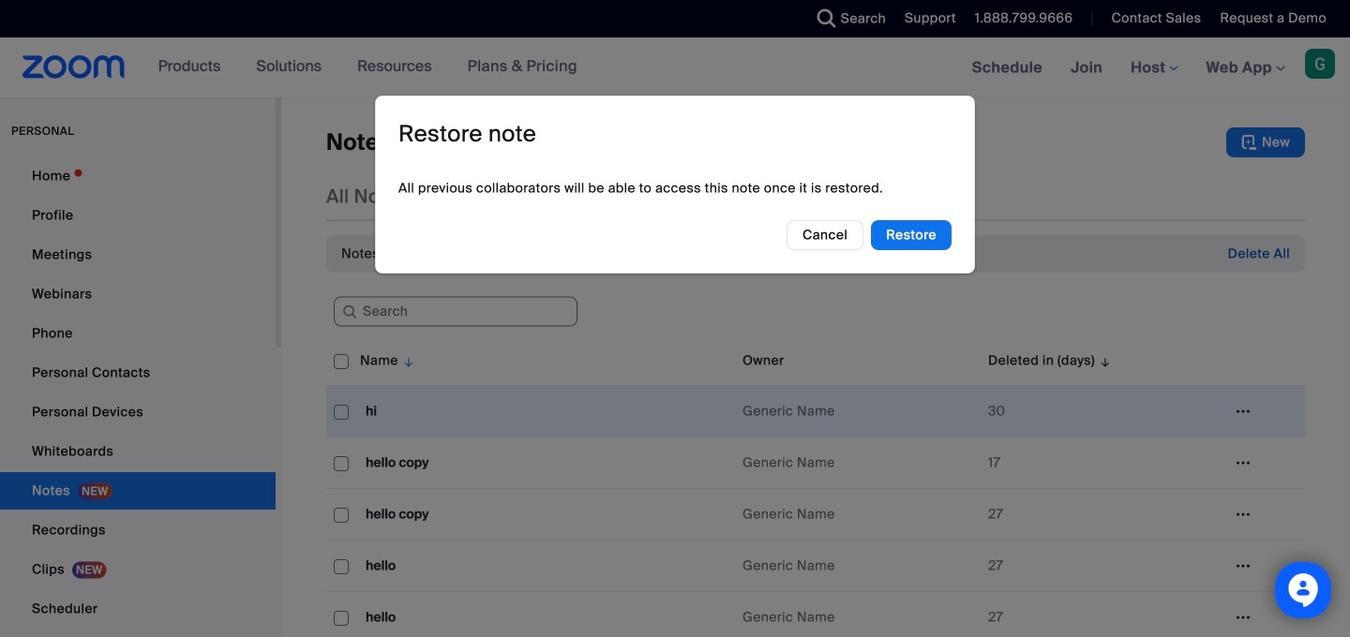 Task type: describe. For each thing, give the bounding box(es) containing it.
2 arrow down image from the left
[[1095, 350, 1112, 372]]

product information navigation
[[144, 38, 592, 98]]

tabs of all notes page tab list
[[326, 173, 927, 221]]

meetings navigation
[[958, 38, 1350, 99]]



Task type: locate. For each thing, give the bounding box(es) containing it.
heading
[[399, 120, 536, 149]]

personal menu menu
[[0, 158, 276, 638]]

1 arrow down image from the left
[[398, 350, 416, 372]]

dialog
[[375, 96, 975, 274]]

application
[[326, 337, 1305, 638]]

Search text field
[[334, 297, 578, 327]]

0 horizontal spatial arrow down image
[[398, 350, 416, 372]]

1 horizontal spatial arrow down image
[[1095, 350, 1112, 372]]

alert
[[341, 245, 680, 263]]

arrow down image
[[398, 350, 416, 372], [1095, 350, 1112, 372]]

banner
[[0, 38, 1350, 99]]



Task type: vqa. For each thing, say whether or not it's contained in the screenshot.
PROFILE PICTURE
no



